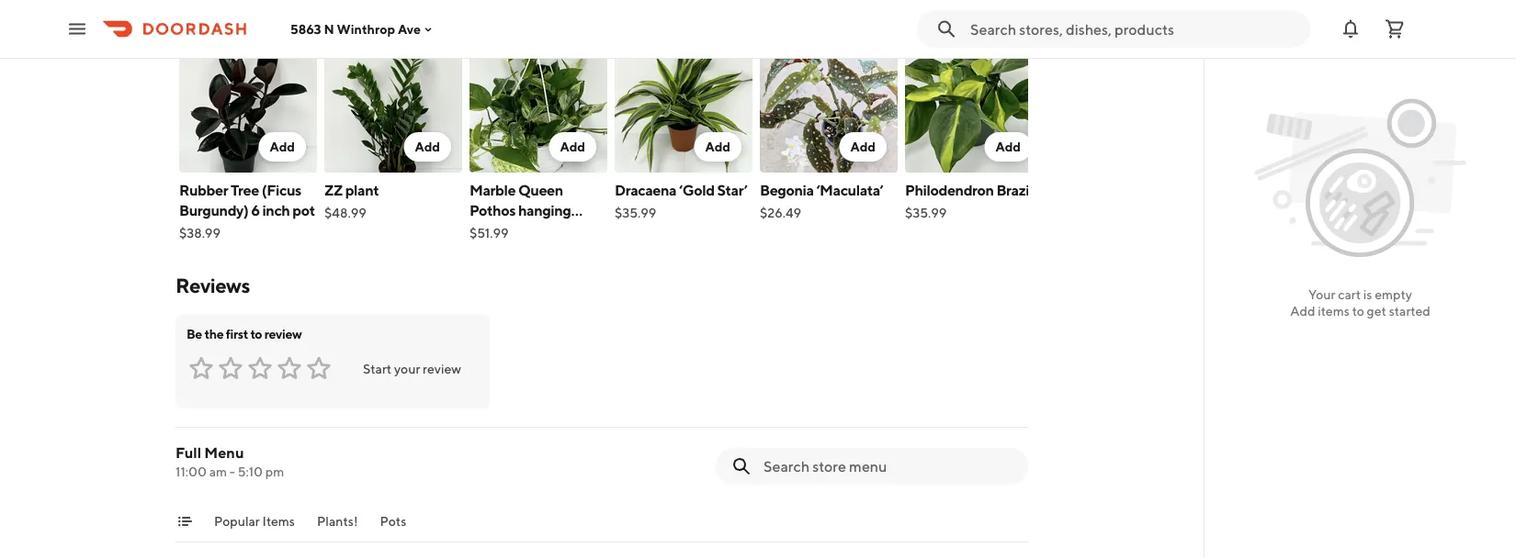 Task type: describe. For each thing, give the bounding box(es) containing it.
'gold
[[679, 182, 715, 199]]

zz plant image
[[325, 42, 462, 173]]

featured items heading
[[176, 2, 330, 31]]

0 horizontal spatial to
[[250, 327, 262, 342]]

(ficus
[[262, 182, 301, 199]]

5863 n winthrop ave button
[[290, 21, 436, 37]]

add for rubber tree (ficus burgundy) 6 inch pot
[[270, 139, 295, 154]]

rubber tree (ficus burgundy) 6 inch pot $38.99
[[179, 182, 315, 241]]

marble
[[470, 182, 516, 199]]

begonia
[[760, 182, 814, 199]]

cart
[[1339, 287, 1361, 302]]

the
[[204, 327, 224, 342]]

5:10
[[238, 465, 263, 480]]

get
[[1368, 304, 1387, 319]]

begonia 'maculata' image
[[760, 42, 898, 173]]

start your review
[[363, 362, 461, 377]]

$51.99
[[470, 226, 509, 241]]

rubber
[[179, 182, 228, 199]]

5863 n winthrop ave
[[290, 21, 421, 37]]

reviews
[[176, 274, 250, 298]]

add button for philodendron brazil
[[985, 132, 1032, 162]]

next button of carousel image
[[1007, 9, 1021, 24]]

menu
[[204, 444, 244, 462]]

started
[[1390, 304, 1431, 319]]

dracaena 'gold star' $35.99
[[615, 182, 748, 221]]

full menu 11:00 am - 5:10 pm
[[176, 444, 284, 480]]

previous button of carousel image
[[970, 9, 985, 24]]

'maculata'
[[817, 182, 884, 199]]

full
[[176, 444, 201, 462]]

burgundy)
[[179, 202, 249, 219]]

add button for rubber tree (ficus burgundy) 6 inch pot
[[259, 132, 306, 162]]

empty
[[1375, 287, 1413, 302]]

featured
[[176, 3, 268, 29]]

items
[[1319, 304, 1350, 319]]

add button for marble queen pothos hanging basket
[[549, 132, 597, 162]]

notification bell image
[[1340, 18, 1362, 40]]

$48.99
[[325, 205, 367, 221]]

dracaena 'gold star' image
[[615, 42, 753, 173]]

5863
[[290, 21, 321, 37]]

inch
[[262, 202, 290, 219]]

rubber tree (ficus burgundy) 6 inch pot image
[[179, 42, 317, 173]]

begonia 'maculata' $26.49
[[760, 182, 884, 221]]

pots button
[[380, 513, 407, 542]]

n
[[324, 21, 334, 37]]

items for popular items
[[263, 514, 295, 530]]

add for zz plant
[[415, 139, 440, 154]]

add for philodendron brazil
[[996, 139, 1021, 154]]

$35.99 inside philodendron brazil $35.99
[[905, 205, 947, 221]]

plants! button
[[317, 513, 358, 542]]

-
[[230, 465, 235, 480]]

add for begonia 'maculata'
[[851, 139, 876, 154]]

zz
[[325, 182, 343, 199]]

0 horizontal spatial review
[[264, 327, 302, 342]]

philodendron brazil $35.99
[[905, 182, 1033, 221]]

add inside your cart is empty add items to get started
[[1291, 304, 1316, 319]]

star'
[[717, 182, 748, 199]]

marble queen pothos hanging basket
[[470, 182, 571, 239]]

add button for begonia 'maculata'
[[840, 132, 887, 162]]

0 items, open order cart image
[[1384, 18, 1406, 40]]

your cart is empty add items to get started
[[1291, 287, 1431, 319]]

Item Search search field
[[764, 457, 1014, 477]]



Task type: locate. For each thing, give the bounding box(es) containing it.
to right first
[[250, 327, 262, 342]]

plant
[[345, 182, 379, 199]]

review right first
[[264, 327, 302, 342]]

to left get
[[1353, 304, 1365, 319]]

$35.99 down philodendron at right top
[[905, 205, 947, 221]]

Store search: begin typing to search for stores available on DoorDash text field
[[971, 19, 1300, 39]]

hanging
[[518, 202, 571, 219]]

$35.99 down the "dracaena" at the left top of the page
[[615, 205, 657, 221]]

popular
[[214, 514, 260, 530]]

5 add button from the left
[[840, 132, 887, 162]]

pm
[[266, 465, 284, 480]]

is
[[1364, 287, 1373, 302]]

items for featured items
[[273, 3, 330, 29]]

0 horizontal spatial $35.99
[[615, 205, 657, 221]]

add for marble queen pothos hanging basket
[[560, 139, 586, 154]]

to inside your cart is empty add items to get started
[[1353, 304, 1365, 319]]

items inside "button"
[[263, 514, 295, 530]]

pots
[[380, 514, 407, 530]]

winthrop
[[337, 21, 395, 37]]

add
[[270, 139, 295, 154], [415, 139, 440, 154], [560, 139, 586, 154], [705, 139, 731, 154], [851, 139, 876, 154], [996, 139, 1021, 154], [1291, 304, 1316, 319]]

open menu image
[[66, 18, 88, 40]]

show menu categories image
[[177, 515, 192, 530]]

6 add button from the left
[[985, 132, 1032, 162]]

1 horizontal spatial review
[[423, 362, 461, 377]]

your
[[394, 362, 420, 377]]

start
[[363, 362, 392, 377]]

$38.99
[[179, 226, 221, 241]]

0 vertical spatial review
[[264, 327, 302, 342]]

review
[[264, 327, 302, 342], [423, 362, 461, 377]]

add button
[[259, 132, 306, 162], [404, 132, 451, 162], [549, 132, 597, 162], [694, 132, 742, 162], [840, 132, 887, 162], [985, 132, 1032, 162]]

0 vertical spatial to
[[1353, 304, 1365, 319]]

your
[[1309, 287, 1336, 302]]

plants!
[[317, 514, 358, 530]]

popular items
[[214, 514, 295, 530]]

1 add button from the left
[[259, 132, 306, 162]]

0 vertical spatial items
[[273, 3, 330, 29]]

2 $35.99 from the left
[[905, 205, 947, 221]]

am
[[209, 465, 227, 480]]

marble queen pothos hanging basket image
[[470, 42, 608, 173]]

popular items button
[[214, 513, 295, 542]]

1 horizontal spatial to
[[1353, 304, 1365, 319]]

dracaena
[[615, 182, 677, 199]]

4 add button from the left
[[694, 132, 742, 162]]

basket
[[470, 222, 513, 239]]

queen
[[518, 182, 563, 199]]

philodendron
[[905, 182, 994, 199]]

featured items
[[176, 3, 330, 29]]

1 horizontal spatial $35.99
[[905, 205, 947, 221]]

1 vertical spatial items
[[263, 514, 295, 530]]

tree
[[231, 182, 259, 199]]

be the first to review
[[187, 327, 302, 342]]

review right the your
[[423, 362, 461, 377]]

be
[[187, 327, 202, 342]]

1 vertical spatial to
[[250, 327, 262, 342]]

to
[[1353, 304, 1365, 319], [250, 327, 262, 342]]

brazil
[[997, 182, 1033, 199]]

11:00
[[176, 465, 207, 480]]

add for dracaena 'gold star'
[[705, 139, 731, 154]]

ave
[[398, 21, 421, 37]]

$26.49
[[760, 205, 802, 221]]

$35.99
[[615, 205, 657, 221], [905, 205, 947, 221]]

items
[[273, 3, 330, 29], [263, 514, 295, 530]]

$35.99 inside dracaena 'gold star' $35.99
[[615, 205, 657, 221]]

6
[[251, 202, 260, 219]]

add button for dracaena 'gold star'
[[694, 132, 742, 162]]

2 add button from the left
[[404, 132, 451, 162]]

1 $35.99 from the left
[[615, 205, 657, 221]]

add button for zz plant
[[404, 132, 451, 162]]

items inside heading
[[273, 3, 330, 29]]

1 vertical spatial review
[[423, 362, 461, 377]]

pothos
[[470, 202, 516, 219]]

zz plant $48.99
[[325, 182, 379, 221]]

first
[[226, 327, 248, 342]]

pot
[[293, 202, 315, 219]]

philodendron brazil image
[[905, 42, 1043, 173]]

reviews link
[[176, 274, 250, 298]]

3 add button from the left
[[549, 132, 597, 162]]



Task type: vqa. For each thing, say whether or not it's contained in the screenshot.
Be
yes



